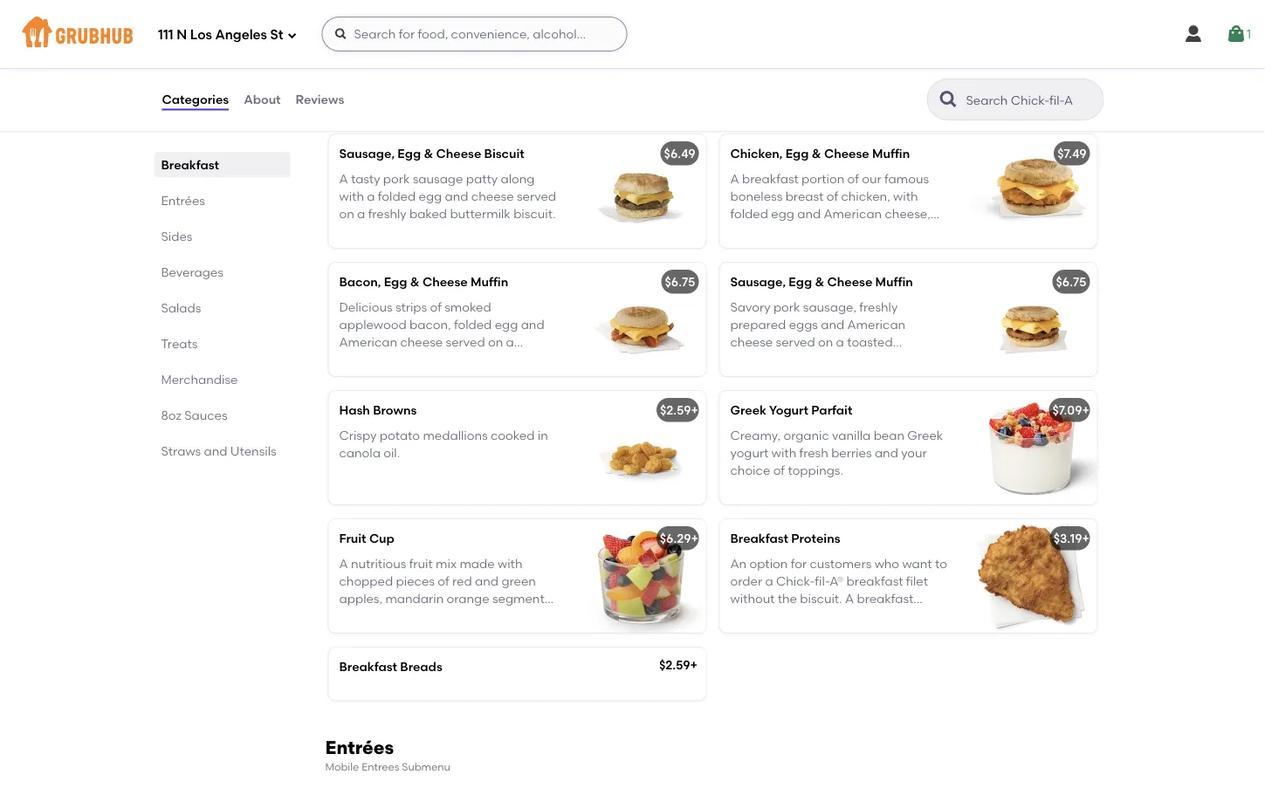 Task type: describe. For each thing, give the bounding box(es) containing it.
egg inside delicious strips of smoked applewood bacon along with folded egg and cheese served on a freshly baked buttermilk biscuit.
[[730, 78, 754, 93]]

& for chicken, egg & cheese biscuit
[[421, 18, 430, 33]]

cheese for chicken, egg & cheese muffin
[[824, 146, 869, 161]]

bacon,
[[409, 317, 451, 332]]

delicious strips of smoked applewood bacon along with folded egg and cheese served on a freshly baked buttermilk biscuit.
[[730, 43, 944, 111]]

of inside delicious strips of smoked applewood bacon along with folded egg and cheese served on a freshly baked buttermilk biscuit.
[[821, 43, 833, 57]]

hash browns
[[339, 403, 417, 418]]

a inside delicious strips of smoked applewood bacon, folded egg and american cheese served on a toasted multigrain english muffin.
[[506, 335, 514, 350]]

cheese for bacon, egg & cheese muffin
[[423, 275, 468, 289]]

salads tab
[[161, 299, 283, 317]]

and inside delicious strips of smoked applewood bacon along with folded egg and cheese served on a freshly baked buttermilk biscuit.
[[756, 78, 780, 93]]

1 vertical spatial $2.59
[[659, 658, 690, 673]]

american inside a breakfast portion of our famous boneless breast of chicken, with folded egg and american cheese, served on a toasted multigrain english muffin.
[[824, 206, 882, 221]]

beverages
[[161, 265, 223, 279]]

delicious strips of smoked applewood bacon, folded egg and american cheese served on a toasted multigrain english muffin.
[[339, 299, 544, 367]]

about button
[[243, 68, 282, 131]]

& for sausage, egg & cheese muffin
[[815, 275, 824, 289]]

served inside a breakfast portion of our famous boneless breast of chicken, with folded egg and american cheese, served on a toasted multigrain english muffin.
[[730, 224, 770, 239]]

egg inside a tasty pork sausage patty along with a folded egg and cheese served on a freshly baked buttermilk biscuit.
[[419, 189, 442, 203]]

delicious for delicious strips of smoked applewood bacon along with folded egg and cheese served on a freshly baked buttermilk biscuit.
[[730, 43, 784, 57]]

toasted inside a breakfast portion of our famous boneless breast of chicken, with folded egg and american cheese, served on a toasted multigrain english muffin.
[[802, 224, 847, 239]]

& for chicken, egg & cheese muffin
[[812, 146, 821, 161]]

breakfast for breakfast breads
[[339, 660, 397, 674]]

$7.49
[[1057, 146, 1087, 161]]

entrées for entrées
[[161, 193, 205, 208]]

mobile
[[325, 761, 359, 773]]

breakfast proteins image
[[966, 519, 1097, 633]]

parfait
[[811, 403, 852, 418]]

muffin. inside delicious strips of smoked applewood bacon, folded egg and american cheese served on a toasted multigrain english muffin.
[[496, 352, 537, 367]]

creamy,
[[730, 428, 781, 442]]

toasted inside savory pork sausage, freshly prepared eggs and american cheese served on a toasted multigrain english muffin.
[[847, 335, 893, 350]]

about
[[244, 92, 281, 107]]

st
[[270, 27, 283, 43]]

muffin for bacon, egg & cheese muffin
[[471, 275, 508, 289]]

submenu
[[402, 761, 450, 773]]

medallions
[[423, 428, 488, 442]]

cheese for chicken, egg & cheese biscuit
[[433, 18, 478, 33]]

egg for bacon, egg & cheese muffin
[[384, 275, 407, 289]]

entrées mobile entrees submenu
[[325, 736, 450, 773]]

$3.19 +
[[1053, 531, 1090, 546]]

egg for chicken, egg & cheese muffin
[[786, 146, 809, 161]]

main navigation navigation
[[0, 0, 1265, 68]]

angeles
[[215, 27, 267, 43]]

famous
[[884, 171, 929, 186]]

chicken, egg & cheese biscuit
[[339, 18, 521, 33]]

egg for sausage, egg & cheese muffin
[[789, 275, 812, 289]]

cheese for sausage, egg & cheese muffin
[[827, 275, 872, 289]]

portion
[[802, 171, 844, 186]]

a tasty pork sausage patty along with a folded egg and cheese served on a freshly baked buttermilk biscuit.
[[339, 171, 556, 221]]

8oz sauces
[[161, 408, 228, 423]]

$3.19
[[1053, 531, 1082, 546]]

cheese inside a tasty pork sausage patty along with a folded egg and cheese served on a freshly baked buttermilk biscuit.
[[471, 189, 514, 203]]

$7.09 +
[[1053, 403, 1090, 418]]

biscuit for chicken, egg & cheese biscuit
[[481, 18, 521, 33]]

served inside savory pork sausage, freshly prepared eggs and american cheese served on a toasted multigrain english muffin.
[[776, 335, 815, 350]]

delicious for delicious strips of smoked applewood bacon, folded egg and american cheese served on a toasted multigrain english muffin.
[[339, 299, 392, 314]]

on inside savory pork sausage, freshly prepared eggs and american cheese served on a toasted multigrain english muffin.
[[818, 335, 833, 350]]

savory
[[730, 299, 771, 314]]

applewood for american
[[339, 317, 407, 332]]

and inside delicious strips of smoked applewood bacon, folded egg and american cheese served on a toasted multigrain english muffin.
[[521, 317, 544, 332]]

greek yogurt parfait
[[730, 403, 852, 418]]

oil.
[[383, 445, 400, 460]]

yogurt
[[769, 403, 808, 418]]

fresh
[[799, 445, 828, 460]]

1
[[1247, 26, 1251, 41]]

cheese inside savory pork sausage, freshly prepared eggs and american cheese served on a toasted multigrain english muffin.
[[730, 335, 773, 350]]

utensils
[[230, 444, 276, 458]]

pork inside a tasty pork sausage patty along with a folded egg and cheese served on a freshly baked buttermilk biscuit.
[[383, 171, 410, 186]]

& for sausage, egg & cheese biscuit
[[424, 146, 433, 161]]

search icon image
[[938, 89, 959, 110]]

creamy, organic vanilla bean greek yogurt with fresh berries and your choice of toppings.
[[730, 428, 943, 478]]

tasty
[[351, 171, 380, 186]]

american inside savory pork sausage, freshly prepared eggs and american cheese served on a toasted multigrain english muffin.
[[847, 317, 906, 332]]

smoked for folded
[[445, 299, 491, 314]]

+ for breakfast proteins
[[1082, 531, 1090, 546]]

a for a breakfast portion of our famous boneless breast of chicken, with folded egg and american cheese, served on a toasted multigrain english muffin.
[[730, 171, 739, 186]]

merchandise
[[161, 372, 238, 387]]

choice
[[730, 463, 770, 478]]

breast
[[785, 189, 824, 203]]

canola
[[339, 445, 381, 460]]

111 n los angeles st
[[158, 27, 283, 43]]

sausage, for tasty
[[339, 146, 395, 161]]

cheese,
[[885, 206, 931, 221]]

hash
[[339, 403, 370, 418]]

beverages tab
[[161, 263, 283, 281]]

n
[[177, 27, 187, 43]]

berries
[[831, 445, 872, 460]]

vanilla
[[832, 428, 871, 442]]

chicken,
[[841, 189, 890, 203]]

your
[[901, 445, 927, 460]]

sausage, egg & cheese biscuit image
[[575, 134, 706, 248]]

with inside a breakfast portion of our famous boneless breast of chicken, with folded egg and american cheese, served on a toasted multigrain english muffin.
[[893, 189, 918, 203]]

entrées tab
[[161, 191, 283, 210]]

breakfast inside 'breakfast' tab
[[161, 157, 219, 172]]

sausage, egg & cheese muffin
[[730, 275, 913, 289]]

chicken, egg & cheese muffin
[[730, 146, 910, 161]]

smoked for along
[[836, 43, 882, 57]]

yogurt
[[730, 445, 769, 460]]

along inside a tasty pork sausage patty along with a folded egg and cheese served on a freshly baked buttermilk biscuit.
[[501, 171, 535, 186]]

breakfast
[[742, 171, 799, 186]]

chicken, egg & cheese muffin image
[[966, 134, 1097, 248]]

breakfast tab
[[161, 155, 283, 174]]

categories button
[[161, 68, 230, 131]]

cheese inside delicious strips of smoked applewood bacon along with folded egg and cheese served on a freshly baked buttermilk biscuit.
[[783, 78, 825, 93]]

savory pork sausage, freshly prepared eggs and american cheese served on a toasted multigrain english muffin.
[[730, 299, 906, 367]]

breakfast proteins
[[730, 531, 840, 546]]

egg for chicken, egg & cheese biscuit
[[394, 18, 418, 33]]

of down the portion
[[827, 189, 838, 203]]

8oz
[[161, 408, 181, 423]]

pork inside savory pork sausage, freshly prepared eggs and american cheese served on a toasted multigrain english muffin.
[[773, 299, 800, 314]]

merchandise tab
[[161, 370, 283, 389]]

111
[[158, 27, 173, 43]]

on inside delicious strips of smoked applewood bacon along with folded egg and cheese served on a freshly baked buttermilk biscuit.
[[871, 78, 886, 93]]

breads
[[400, 660, 442, 674]]

patty
[[466, 171, 498, 186]]

1 button
[[1226, 18, 1251, 50]]

muffin.
[[775, 242, 815, 257]]

delicious strips of smoked applewood bacon along with folded egg and cheese served on a freshly baked buttermilk biscuit. button
[[720, 6, 1097, 120]]

0 horizontal spatial svg image
[[287, 30, 297, 41]]

strips for bacon
[[787, 43, 818, 57]]

muffin for sausage, egg & cheese muffin
[[875, 275, 913, 289]]

toppings.
[[788, 463, 843, 478]]

$7.09
[[1053, 403, 1082, 418]]

greek inside creamy, organic vanilla bean greek yogurt with fresh berries and your choice of toppings.
[[907, 428, 943, 442]]

svg image inside 1 button
[[1226, 24, 1247, 45]]

hash browns image
[[575, 391, 706, 505]]

+ for greek yogurt parfait
[[1082, 403, 1090, 418]]

cheese for sausage, egg & cheese biscuit
[[436, 146, 481, 161]]

a inside savory pork sausage, freshly prepared eggs and american cheese served on a toasted multigrain english muffin.
[[836, 335, 844, 350]]

of left our
[[847, 171, 859, 186]]

cheese inside delicious strips of smoked applewood bacon, folded egg and american cheese served on a toasted multigrain english muffin.
[[400, 335, 443, 350]]

folded inside a breakfast portion of our famous boneless breast of chicken, with folded egg and american cheese, served on a toasted multigrain english muffin.
[[730, 206, 768, 221]]

greek yogurt parfait image
[[966, 391, 1097, 505]]

prepared
[[730, 317, 786, 332]]

organic
[[784, 428, 829, 442]]

folded inside delicious strips of smoked applewood bacon, folded egg and american cheese served on a toasted multigrain english muffin.
[[454, 317, 492, 332]]

bacon
[[801, 60, 839, 75]]

and inside a breakfast portion of our famous boneless breast of chicken, with folded egg and american cheese, served on a toasted multigrain english muffin.
[[797, 206, 821, 221]]

sides
[[161, 229, 192, 244]]



Task type: vqa. For each thing, say whether or not it's contained in the screenshot.
right Entrées
yes



Task type: locate. For each thing, give the bounding box(es) containing it.
and inside savory pork sausage, freshly prepared eggs and american cheese served on a toasted multigrain english muffin.
[[821, 317, 844, 332]]

of right choice
[[773, 463, 785, 478]]

entrées up sides
[[161, 193, 205, 208]]

toasted inside delicious strips of smoked applewood bacon, folded egg and american cheese served on a toasted multigrain english muffin.
[[339, 352, 385, 367]]

biscuit. for bacon
[[834, 96, 877, 111]]

0 vertical spatial biscuit
[[481, 18, 521, 33]]

cheese down bacon
[[783, 78, 825, 93]]

0 horizontal spatial baked
[[409, 206, 447, 221]]

along inside delicious strips of smoked applewood bacon along with folded egg and cheese served on a freshly baked buttermilk biscuit.
[[842, 60, 876, 75]]

entrees
[[362, 761, 399, 773]]

1 horizontal spatial chicken,
[[730, 146, 783, 161]]

& up the portion
[[812, 146, 821, 161]]

our
[[862, 171, 882, 186]]

in
[[538, 428, 548, 442]]

freshly inside a tasty pork sausage patty along with a folded egg and cheese served on a freshly baked buttermilk biscuit.
[[368, 206, 406, 221]]

sauces
[[184, 408, 228, 423]]

sides tab
[[161, 227, 283, 245]]

with down famous at the top right
[[893, 189, 918, 203]]

breakfast up entrées tab
[[161, 157, 219, 172]]

a inside a breakfast portion of our famous boneless breast of chicken, with folded egg and american cheese, served on a toasted multigrain english muffin.
[[791, 224, 799, 239]]

1 horizontal spatial along
[[842, 60, 876, 75]]

folded down the tasty
[[378, 189, 416, 203]]

pork right the tasty
[[383, 171, 410, 186]]

chicken, up breakfast
[[730, 146, 783, 161]]

0 horizontal spatial freshly
[[368, 206, 406, 221]]

freshly right sausage,
[[859, 299, 898, 314]]

chicken,
[[339, 18, 392, 33], [730, 146, 783, 161]]

8oz sauces tab
[[161, 406, 283, 424]]

baked inside delicious strips of smoked applewood bacon along with folded egg and cheese served on a freshly baked buttermilk biscuit.
[[730, 96, 768, 111]]

english inside delicious strips of smoked applewood bacon, folded egg and american cheese served on a toasted multigrain english muffin.
[[451, 352, 493, 367]]

baked down sausage
[[409, 206, 447, 221]]

buttermilk inside a tasty pork sausage patty along with a folded egg and cheese served on a freshly baked buttermilk biscuit.
[[450, 206, 511, 221]]

muffin down cheese,
[[875, 275, 913, 289]]

0 vertical spatial strips
[[787, 43, 818, 57]]

smoked up bacon
[[836, 43, 882, 57]]

1 horizontal spatial greek
[[907, 428, 943, 442]]

browns
[[373, 403, 417, 418]]

breakfast left proteins
[[730, 531, 788, 546]]

entrées inside tab
[[161, 193, 205, 208]]

entrées
[[161, 193, 205, 208], [325, 736, 394, 759]]

1 muffin. from the left
[[496, 352, 537, 367]]

folded inside delicious strips of smoked applewood bacon along with folded egg and cheese served on a freshly baked buttermilk biscuit.
[[907, 60, 944, 75]]

0 horizontal spatial multigrain
[[388, 352, 448, 367]]

1 vertical spatial baked
[[409, 206, 447, 221]]

categories
[[162, 92, 229, 107]]

applewood for egg
[[730, 60, 798, 75]]

pork
[[383, 171, 410, 186], [773, 299, 800, 314]]

on inside a breakfast portion of our famous boneless breast of chicken, with folded egg and american cheese, served on a toasted multigrain english muffin.
[[773, 224, 788, 239]]

1 vertical spatial breakfast
[[730, 531, 788, 546]]

chicken, for chicken, egg & cheese biscuit
[[339, 18, 392, 33]]

& for bacon, egg & cheese muffin
[[410, 275, 420, 289]]

egg for sausage, egg & cheese biscuit
[[398, 146, 421, 161]]

0 horizontal spatial $6.75
[[665, 275, 695, 289]]

2 vertical spatial freshly
[[859, 299, 898, 314]]

biscuit inside button
[[481, 18, 521, 33]]

$6.29 +
[[660, 531, 698, 546]]

& up sausage,
[[815, 275, 824, 289]]

bacon, egg & cheese muffin image
[[575, 263, 706, 376]]

cooked
[[491, 428, 535, 442]]

toasted up hash
[[339, 352, 385, 367]]

2 muffin. from the left
[[838, 352, 879, 367]]

freshly left the search icon
[[900, 78, 938, 93]]

egg
[[394, 18, 418, 33], [398, 146, 421, 161], [786, 146, 809, 161], [384, 275, 407, 289], [789, 275, 812, 289]]

freshly for a
[[368, 206, 406, 221]]

applewood down bacon,
[[339, 317, 407, 332]]

delicious inside delicious strips of smoked applewood bacon, folded egg and american cheese served on a toasted multigrain english muffin.
[[339, 299, 392, 314]]

&
[[421, 18, 430, 33], [424, 146, 433, 161], [812, 146, 821, 161], [410, 275, 420, 289], [815, 275, 824, 289]]

crispy
[[339, 428, 377, 442]]

treats
[[161, 336, 198, 351]]

1 horizontal spatial sausage,
[[730, 275, 786, 289]]

a inside a tasty pork sausage patty along with a folded egg and cheese served on a freshly baked buttermilk biscuit.
[[339, 171, 348, 186]]

strips up bacon
[[787, 43, 818, 57]]

multigrain inside savory pork sausage, freshly prepared eggs and american cheese served on a toasted multigrain english muffin.
[[730, 352, 791, 367]]

american down sausage,
[[847, 317, 906, 332]]

crispy potato medallions cooked in canola oil.
[[339, 428, 548, 460]]

egg down muffin. on the top of the page
[[789, 275, 812, 289]]

chicken, egg & cheese biscuit button
[[329, 6, 706, 120]]

egg up sausage
[[398, 146, 421, 161]]

english inside savory pork sausage, freshly prepared eggs and american cheese served on a toasted multigrain english muffin.
[[794, 352, 835, 367]]

cheese down the patty
[[471, 189, 514, 203]]

bacon,
[[339, 275, 381, 289]]

and inside 'straws and utensils' tab
[[204, 444, 227, 458]]

1 horizontal spatial applewood
[[730, 60, 798, 75]]

buttermilk
[[771, 96, 831, 111], [450, 206, 511, 221]]

buttermilk inside delicious strips of smoked applewood bacon along with folded egg and cheese served on a freshly baked buttermilk biscuit.
[[771, 96, 831, 111]]

0 vertical spatial along
[[842, 60, 876, 75]]

egg right svg image
[[394, 18, 418, 33]]

egg right bacon,
[[384, 275, 407, 289]]

smoked up bacon,
[[445, 299, 491, 314]]

cheese inside button
[[433, 18, 478, 33]]

2 horizontal spatial svg image
[[1226, 24, 1247, 45]]

fruit cup image
[[575, 519, 706, 633]]

0 horizontal spatial strips
[[395, 299, 427, 314]]

1 horizontal spatial breakfast
[[339, 660, 397, 674]]

0 horizontal spatial pork
[[383, 171, 410, 186]]

a
[[889, 78, 897, 93], [367, 189, 375, 203], [357, 206, 365, 221], [791, 224, 799, 239], [506, 335, 514, 350], [836, 335, 844, 350]]

folded inside a tasty pork sausage patty along with a folded egg and cheese served on a freshly baked buttermilk biscuit.
[[378, 189, 416, 203]]

freshly down the tasty
[[368, 206, 406, 221]]

0 vertical spatial breakfast
[[161, 157, 219, 172]]

$6.75 for delicious strips of smoked applewood bacon, folded egg and american cheese served on a toasted multigrain english muffin.
[[665, 275, 695, 289]]

1 vertical spatial toasted
[[847, 335, 893, 350]]

with down the tasty
[[339, 189, 364, 203]]

american inside delicious strips of smoked applewood bacon, folded egg and american cheese served on a toasted multigrain english muffin.
[[339, 335, 397, 350]]

a up boneless
[[730, 171, 739, 186]]

with right bacon
[[879, 60, 904, 75]]

delicious
[[730, 43, 784, 57], [339, 299, 392, 314]]

1 vertical spatial buttermilk
[[450, 206, 511, 221]]

+ for hash browns
[[691, 403, 698, 418]]

1 vertical spatial biscuit.
[[514, 206, 556, 221]]

bacon, egg & cheese biscuit image
[[966, 6, 1097, 120]]

muffin. up cooked
[[496, 352, 537, 367]]

freshly for with
[[900, 78, 938, 93]]

0 horizontal spatial buttermilk
[[450, 206, 511, 221]]

biscuit. inside a tasty pork sausage patty along with a folded egg and cheese served on a freshly baked buttermilk biscuit.
[[514, 206, 556, 221]]

1 horizontal spatial entrées
[[325, 736, 394, 759]]

smoked inside delicious strips of smoked applewood bacon along with folded egg and cheese served on a freshly baked buttermilk biscuit.
[[836, 43, 882, 57]]

muffin up delicious strips of smoked applewood bacon, folded egg and american cheese served on a toasted multigrain english muffin.
[[471, 275, 508, 289]]

2 horizontal spatial multigrain
[[850, 224, 911, 239]]

1 vertical spatial delicious
[[339, 299, 392, 314]]

1 horizontal spatial a
[[730, 171, 739, 186]]

0 vertical spatial chicken,
[[339, 18, 392, 33]]

biscuit. for along
[[514, 206, 556, 221]]

folded right bacon,
[[454, 317, 492, 332]]

0 vertical spatial $2.59
[[660, 403, 691, 418]]

with inside delicious strips of smoked applewood bacon along with folded egg and cheese served on a freshly baked buttermilk biscuit.
[[879, 60, 904, 75]]

1 $6.75 from the left
[[665, 275, 695, 289]]

0 horizontal spatial entrées
[[161, 193, 205, 208]]

a inside a breakfast portion of our famous boneless breast of chicken, with folded egg and american cheese, served on a toasted multigrain english muffin.
[[730, 171, 739, 186]]

strips for bacon,
[[395, 299, 427, 314]]

1 horizontal spatial svg image
[[1183, 24, 1204, 45]]

0 horizontal spatial muffin.
[[496, 352, 537, 367]]

along right the patty
[[501, 171, 535, 186]]

1 a from the left
[[339, 171, 348, 186]]

egg inside delicious strips of smoked applewood bacon, folded egg and american cheese served on a toasted multigrain english muffin.
[[495, 317, 518, 332]]

& inside the chicken, egg & cheese biscuit button
[[421, 18, 430, 33]]

1 vertical spatial strips
[[395, 299, 427, 314]]

1 vertical spatial greek
[[907, 428, 943, 442]]

fruit
[[339, 531, 366, 546]]

a
[[339, 171, 348, 186], [730, 171, 739, 186]]

1 vertical spatial smoked
[[445, 299, 491, 314]]

0 vertical spatial smoked
[[836, 43, 882, 57]]

0 vertical spatial toasted
[[802, 224, 847, 239]]

1 vertical spatial entrées
[[325, 736, 394, 759]]

muffin.
[[496, 352, 537, 367], [838, 352, 879, 367]]

2 vertical spatial toasted
[[339, 352, 385, 367]]

straws and utensils
[[161, 444, 276, 458]]

served inside a tasty pork sausage patty along with a folded egg and cheese served on a freshly baked buttermilk biscuit.
[[517, 189, 556, 203]]

cup
[[369, 531, 394, 546]]

0 vertical spatial pork
[[383, 171, 410, 186]]

0 horizontal spatial sausage,
[[339, 146, 395, 161]]

greek up your
[[907, 428, 943, 442]]

0 horizontal spatial a
[[339, 171, 348, 186]]

american down chicken,
[[824, 206, 882, 221]]

biscuit for sausage, egg & cheese biscuit
[[484, 146, 525, 161]]

bacon, egg & cheese muffin
[[339, 275, 508, 289]]

toasted up muffin. on the top of the page
[[802, 224, 847, 239]]

0 horizontal spatial smoked
[[445, 299, 491, 314]]

delicious inside delicious strips of smoked applewood bacon along with folded egg and cheese served on a freshly baked buttermilk biscuit.
[[730, 43, 784, 57]]

entrées up mobile
[[325, 736, 394, 759]]

2 horizontal spatial breakfast
[[730, 531, 788, 546]]

1 vertical spatial sausage,
[[730, 275, 786, 289]]

1 vertical spatial $2.59 +
[[659, 658, 698, 673]]

sausage, egg & cheese biscuit
[[339, 146, 525, 161]]

entrées inside entrées mobile entrees submenu
[[325, 736, 394, 759]]

buttermilk for applewood
[[771, 96, 831, 111]]

chicken, inside button
[[339, 18, 392, 33]]

1 vertical spatial along
[[501, 171, 535, 186]]

entrées for entrées mobile entrees submenu
[[325, 736, 394, 759]]

baked for patty
[[409, 206, 447, 221]]

$6.29
[[660, 531, 691, 546]]

reviews
[[296, 92, 344, 107]]

1 horizontal spatial multigrain
[[730, 352, 791, 367]]

boneless
[[730, 189, 783, 203]]

sausage, up savory
[[730, 275, 786, 289]]

multigrain inside a breakfast portion of our famous boneless breast of chicken, with folded egg and american cheese, served on a toasted multigrain english muffin.
[[850, 224, 911, 239]]

muffin for chicken, egg & cheese muffin
[[872, 146, 910, 161]]

sausage, egg & cheese muffin image
[[966, 263, 1097, 376]]

potato
[[380, 428, 420, 442]]

buttermilk down the patty
[[450, 206, 511, 221]]

2 horizontal spatial english
[[794, 352, 835, 367]]

1 vertical spatial chicken,
[[730, 146, 783, 161]]

along
[[842, 60, 876, 75], [501, 171, 535, 186]]

and inside creamy, organic vanilla bean greek yogurt with fresh berries and your choice of toppings.
[[875, 445, 898, 460]]

eggs
[[789, 317, 818, 332]]

1 vertical spatial biscuit
[[484, 146, 525, 161]]

0 horizontal spatial along
[[501, 171, 535, 186]]

0 vertical spatial freshly
[[900, 78, 938, 93]]

egg inside button
[[394, 18, 418, 33]]

breakfast breads
[[339, 660, 442, 674]]

0 horizontal spatial breakfast
[[161, 157, 219, 172]]

sausage,
[[339, 146, 395, 161], [730, 275, 786, 289]]

straws
[[161, 444, 201, 458]]

baked up breakfast
[[730, 96, 768, 111]]

1 horizontal spatial smoked
[[836, 43, 882, 57]]

multigrain down prepared
[[730, 352, 791, 367]]

egg up the portion
[[786, 146, 809, 161]]

and inside a tasty pork sausage patty along with a folded egg and cheese served on a freshly baked buttermilk biscuit.
[[445, 189, 468, 203]]

0 vertical spatial baked
[[730, 96, 768, 111]]

of inside creamy, organic vanilla bean greek yogurt with fresh berries and your choice of toppings.
[[773, 463, 785, 478]]

bean
[[874, 428, 905, 442]]

on inside delicious strips of smoked applewood bacon, folded egg and american cheese served on a toasted multigrain english muffin.
[[488, 335, 503, 350]]

treats tab
[[161, 334, 283, 353]]

a for a tasty pork sausage patty along with a folded egg and cheese served on a freshly baked buttermilk biscuit.
[[339, 171, 348, 186]]

Search Chick-fil-A search field
[[964, 92, 1098, 108]]

sausage
[[413, 171, 463, 186]]

1 horizontal spatial muffin.
[[838, 352, 879, 367]]

0 vertical spatial entrées
[[161, 193, 205, 208]]

0 vertical spatial biscuit.
[[834, 96, 877, 111]]

breakfast left breads
[[339, 660, 397, 674]]

0 vertical spatial buttermilk
[[771, 96, 831, 111]]

american down bacon,
[[339, 335, 397, 350]]

a left the tasty
[[339, 171, 348, 186]]

Search for food, convenience, alcohol... search field
[[322, 17, 627, 52]]

$2.59 +
[[660, 403, 698, 418], [659, 658, 698, 673]]

cheese down bacon,
[[400, 335, 443, 350]]

breakfast for breakfast proteins
[[730, 531, 788, 546]]

of up bacon
[[821, 43, 833, 57]]

english inside a breakfast portion of our famous boneless breast of chicken, with folded egg and american cheese, served on a toasted multigrain english muffin.
[[730, 242, 772, 257]]

pork up eggs
[[773, 299, 800, 314]]

1 horizontal spatial pork
[[773, 299, 800, 314]]

cheese
[[783, 78, 825, 93], [471, 189, 514, 203], [400, 335, 443, 350], [730, 335, 773, 350]]

& up bacon,
[[410, 275, 420, 289]]

with inside creamy, organic vanilla bean greek yogurt with fresh berries and your choice of toppings.
[[772, 445, 796, 460]]

freshly inside delicious strips of smoked applewood bacon along with folded egg and cheese served on a freshly baked buttermilk biscuit.
[[900, 78, 938, 93]]

0 vertical spatial $2.59 +
[[660, 403, 698, 418]]

english up medallions
[[451, 352, 493, 367]]

sausage,
[[803, 299, 856, 314]]

sausage, up the tasty
[[339, 146, 395, 161]]

$6.49
[[664, 146, 695, 161]]

1 horizontal spatial baked
[[730, 96, 768, 111]]

1 horizontal spatial freshly
[[859, 299, 898, 314]]

muffin. inside savory pork sausage, freshly prepared eggs and american cheese served on a toasted multigrain english muffin.
[[838, 352, 879, 367]]

biscuit. inside delicious strips of smoked applewood bacon along with folded egg and cheese served on a freshly baked buttermilk biscuit.
[[834, 96, 877, 111]]

1 horizontal spatial delicious
[[730, 43, 784, 57]]

0 vertical spatial greek
[[730, 403, 767, 418]]

applewood
[[730, 60, 798, 75], [339, 317, 407, 332]]

toasted down sausage,
[[847, 335, 893, 350]]

0 horizontal spatial biscuit.
[[514, 206, 556, 221]]

served inside delicious strips of smoked applewood bacon, folded egg and american cheese served on a toasted multigrain english muffin.
[[446, 335, 485, 350]]

along right bacon
[[842, 60, 876, 75]]

los
[[190, 27, 212, 43]]

& right svg image
[[421, 18, 430, 33]]

egg
[[730, 78, 754, 93], [419, 189, 442, 203], [771, 206, 794, 221], [495, 317, 518, 332]]

served
[[828, 78, 868, 93], [517, 189, 556, 203], [730, 224, 770, 239], [446, 335, 485, 350], [776, 335, 815, 350]]

salads
[[161, 300, 201, 315]]

& up sausage
[[424, 146, 433, 161]]

1 horizontal spatial buttermilk
[[771, 96, 831, 111]]

egg inside a breakfast portion of our famous boneless breast of chicken, with folded egg and american cheese, served on a toasted multigrain english muffin.
[[771, 206, 794, 221]]

0 horizontal spatial delicious
[[339, 299, 392, 314]]

with inside a tasty pork sausage patty along with a folded egg and cheese served on a freshly baked buttermilk biscuit.
[[339, 189, 364, 203]]

0 vertical spatial american
[[824, 206, 882, 221]]

folded down boneless
[[730, 206, 768, 221]]

english left muffin. on the top of the page
[[730, 242, 772, 257]]

0 vertical spatial sausage,
[[339, 146, 395, 161]]

1 vertical spatial american
[[847, 317, 906, 332]]

baked for applewood
[[730, 96, 768, 111]]

1 vertical spatial applewood
[[339, 317, 407, 332]]

a inside delicious strips of smoked applewood bacon along with folded egg and cheese served on a freshly baked buttermilk biscuit.
[[889, 78, 897, 93]]

0 horizontal spatial english
[[451, 352, 493, 367]]

0 horizontal spatial chicken,
[[339, 18, 392, 33]]

freshly
[[900, 78, 938, 93], [368, 206, 406, 221], [859, 299, 898, 314]]

of up bacon,
[[430, 299, 442, 314]]

1 horizontal spatial $6.75
[[1056, 275, 1087, 289]]

cheese down prepared
[[730, 335, 773, 350]]

smoked inside delicious strips of smoked applewood bacon, folded egg and american cheese served on a toasted multigrain english muffin.
[[445, 299, 491, 314]]

$6.75 for savory pork sausage, freshly prepared eggs and american cheese served on a toasted multigrain english muffin.
[[1056, 275, 1087, 289]]

1 horizontal spatial biscuit.
[[834, 96, 877, 111]]

1 horizontal spatial strips
[[787, 43, 818, 57]]

1 vertical spatial pork
[[773, 299, 800, 314]]

0 vertical spatial delicious
[[730, 43, 784, 57]]

muffin. up parfait
[[838, 352, 879, 367]]

fruit cup
[[339, 531, 394, 546]]

sausage, for pork
[[730, 275, 786, 289]]

1 vertical spatial freshly
[[368, 206, 406, 221]]

applewood inside delicious strips of smoked applewood bacon along with folded egg and cheese served on a freshly baked buttermilk biscuit.
[[730, 60, 798, 75]]

multigrain down cheese,
[[850, 224, 911, 239]]

2 vertical spatial breakfast
[[339, 660, 397, 674]]

+ for fruit cup
[[691, 531, 698, 546]]

with down organic on the right
[[772, 445, 796, 460]]

multigrain inside delicious strips of smoked applewood bacon, folded egg and american cheese served on a toasted multigrain english muffin.
[[388, 352, 448, 367]]

on inside a tasty pork sausage patty along with a folded egg and cheese served on a freshly baked buttermilk biscuit.
[[339, 206, 354, 221]]

proteins
[[791, 531, 840, 546]]

applewood left bacon
[[730, 60, 798, 75]]

greek up creamy,
[[730, 403, 767, 418]]

english down eggs
[[794, 352, 835, 367]]

svg image
[[334, 27, 348, 41]]

a breakfast portion of our famous boneless breast of chicken, with folded egg and american cheese, served on a toasted multigrain english muffin.
[[730, 171, 931, 257]]

folded up the search icon
[[907, 60, 944, 75]]

of
[[821, 43, 833, 57], [847, 171, 859, 186], [827, 189, 838, 203], [430, 299, 442, 314], [773, 463, 785, 478]]

svg image
[[1183, 24, 1204, 45], [1226, 24, 1247, 45], [287, 30, 297, 41]]

chicken, egg & cheese biscuit image
[[575, 6, 706, 120]]

buttermilk for patty
[[450, 206, 511, 221]]

served inside delicious strips of smoked applewood bacon along with folded egg and cheese served on a freshly baked buttermilk biscuit.
[[828, 78, 868, 93]]

muffin up famous at the top right
[[872, 146, 910, 161]]

freshly inside savory pork sausage, freshly prepared eggs and american cheese served on a toasted multigrain english muffin.
[[859, 299, 898, 314]]

0 vertical spatial applewood
[[730, 60, 798, 75]]

2 horizontal spatial freshly
[[900, 78, 938, 93]]

strips inside delicious strips of smoked applewood bacon along with folded egg and cheese served on a freshly baked buttermilk biscuit.
[[787, 43, 818, 57]]

chicken, up reviews
[[339, 18, 392, 33]]

buttermilk down bacon
[[771, 96, 831, 111]]

straws and utensils tab
[[161, 442, 283, 460]]

reviews button
[[295, 68, 345, 131]]

0 horizontal spatial applewood
[[339, 317, 407, 332]]

multigrain down bacon,
[[388, 352, 448, 367]]

1 horizontal spatial english
[[730, 242, 772, 257]]

strips inside delicious strips of smoked applewood bacon, folded egg and american cheese served on a toasted multigrain english muffin.
[[395, 299, 427, 314]]

2 vertical spatial american
[[339, 335, 397, 350]]

breakfast
[[161, 157, 219, 172], [730, 531, 788, 546], [339, 660, 397, 674]]

of inside delicious strips of smoked applewood bacon, folded egg and american cheese served on a toasted multigrain english muffin.
[[430, 299, 442, 314]]

0 horizontal spatial greek
[[730, 403, 767, 418]]

applewood inside delicious strips of smoked applewood bacon, folded egg and american cheese served on a toasted multigrain english muffin.
[[339, 317, 407, 332]]

2 $6.75 from the left
[[1056, 275, 1087, 289]]

2 a from the left
[[730, 171, 739, 186]]

strips up bacon,
[[395, 299, 427, 314]]

smoked
[[836, 43, 882, 57], [445, 299, 491, 314]]

greek
[[730, 403, 767, 418], [907, 428, 943, 442]]

with
[[879, 60, 904, 75], [339, 189, 364, 203], [893, 189, 918, 203], [772, 445, 796, 460]]

baked
[[730, 96, 768, 111], [409, 206, 447, 221]]

baked inside a tasty pork sausage patty along with a folded egg and cheese served on a freshly baked buttermilk biscuit.
[[409, 206, 447, 221]]

chicken, for chicken, egg & cheese muffin
[[730, 146, 783, 161]]



